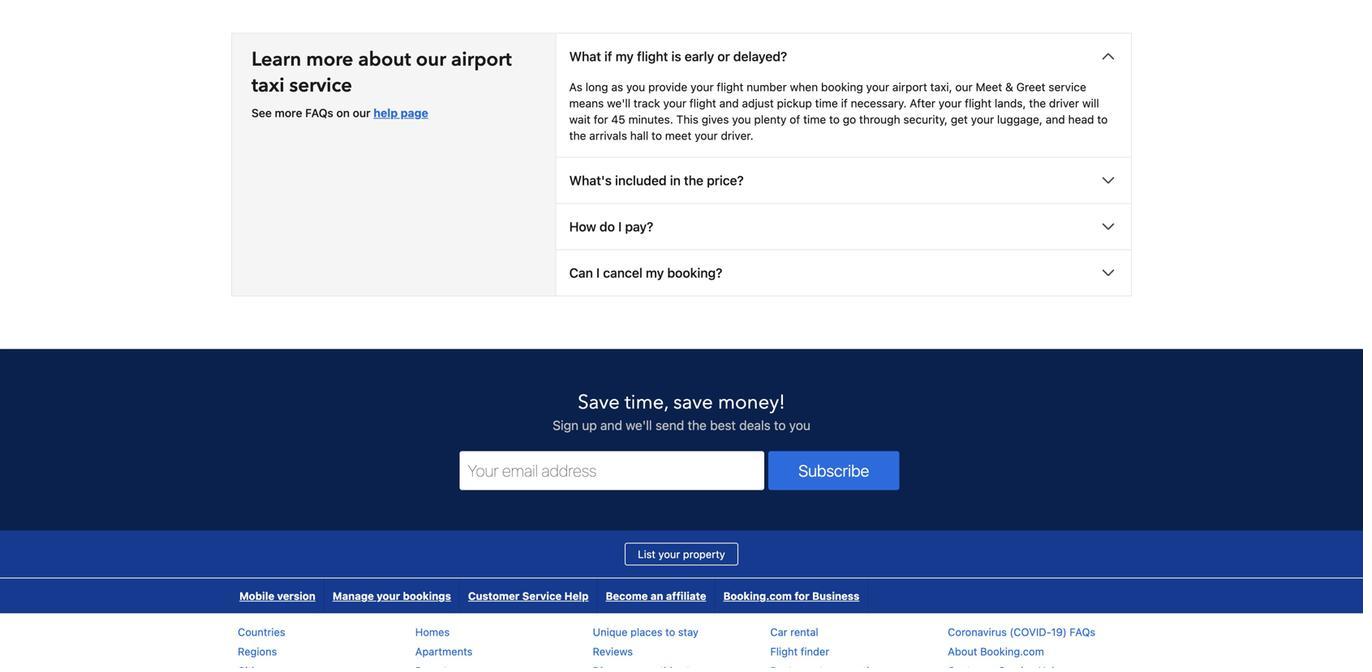 Task type: vqa. For each thing, say whether or not it's contained in the screenshot.
help page link
yes



Task type: locate. For each thing, give the bounding box(es) containing it.
page
[[401, 106, 428, 120]]

list your property
[[638, 549, 725, 561]]

1 vertical spatial booking.com
[[980, 646, 1044, 658]]

2 vertical spatial you
[[789, 418, 811, 433]]

countries link
[[238, 627, 285, 639]]

1 horizontal spatial our
[[416, 46, 446, 73]]

to left stay
[[665, 627, 675, 639]]

0 vertical spatial you
[[626, 81, 645, 94]]

in
[[670, 173, 681, 188]]

my up the as
[[616, 49, 634, 64]]

1 horizontal spatial service
[[1049, 81, 1086, 94]]

1 vertical spatial for
[[795, 590, 810, 603]]

learn
[[252, 46, 301, 73]]

version
[[277, 590, 316, 603]]

and right up
[[600, 418, 622, 433]]

0 horizontal spatial you
[[626, 81, 645, 94]]

mobile version link
[[231, 579, 324, 614]]

my right cancel
[[646, 266, 664, 281]]

1 horizontal spatial you
[[732, 113, 751, 126]]

i inside can i cancel my booking? dropdown button
[[596, 266, 600, 281]]

you inside save time, save money! sign up and we'll send the best deals to you
[[789, 418, 811, 433]]

1 horizontal spatial more
[[306, 46, 353, 73]]

you up "driver."
[[732, 113, 751, 126]]

help
[[374, 106, 398, 120]]

0 horizontal spatial faqs
[[305, 106, 333, 120]]

time,
[[625, 390, 669, 416]]

0 horizontal spatial our
[[353, 106, 371, 120]]

get
[[951, 113, 968, 126]]

1 horizontal spatial and
[[719, 97, 739, 110]]

1 vertical spatial airport
[[892, 81, 927, 94]]

adjust
[[742, 97, 774, 110]]

can
[[569, 266, 593, 281]]

1 vertical spatial and
[[1046, 113, 1065, 126]]

become an affiliate link
[[598, 579, 714, 614]]

manage your bookings
[[333, 590, 451, 603]]

meet
[[976, 81, 1002, 94]]

1 horizontal spatial airport
[[892, 81, 927, 94]]

booking.com up car
[[723, 590, 792, 603]]

airport inside as long as you provide your flight number when booking your airport taxi, our meet & greet service means we'll track your flight and adjust pickup time if necessary. after your flight lands, the driver will wait for 45 minutes. this gives you plenty of time to go through security, get your luggage, and head to the arrivals hall to meet your driver.
[[892, 81, 927, 94]]

if right what
[[604, 49, 612, 64]]

2 horizontal spatial and
[[1046, 113, 1065, 126]]

service up on
[[289, 72, 352, 99]]

to inside unique places to stay reviews
[[665, 627, 675, 639]]

the inside save time, save money! sign up and we'll send the best deals to you
[[688, 418, 707, 433]]

minutes.
[[628, 113, 673, 126]]

customer service help link
[[460, 579, 597, 614]]

2 horizontal spatial our
[[955, 81, 973, 94]]

1 vertical spatial faqs
[[1070, 627, 1096, 639]]

and up gives
[[719, 97, 739, 110]]

0 vertical spatial airport
[[451, 46, 512, 73]]

i right can
[[596, 266, 600, 281]]

the right in
[[684, 173, 704, 188]]

0 horizontal spatial more
[[275, 106, 302, 120]]

i right the "do"
[[618, 219, 622, 235]]

our right on
[[353, 106, 371, 120]]

flight
[[637, 49, 668, 64], [717, 81, 744, 94], [689, 97, 716, 110], [965, 97, 992, 110]]

0 horizontal spatial and
[[600, 418, 622, 433]]

your right manage
[[377, 590, 400, 603]]

help page link
[[374, 106, 428, 120]]

coronavirus (covid-19) faqs link
[[948, 627, 1096, 639]]

i
[[618, 219, 622, 235], [596, 266, 600, 281]]

0 vertical spatial faqs
[[305, 106, 333, 120]]

0 vertical spatial we'll
[[607, 97, 631, 110]]

1 vertical spatial time
[[803, 113, 826, 126]]

how
[[569, 219, 596, 235]]

see
[[252, 106, 272, 120]]

car rental flight finder
[[770, 627, 829, 658]]

is
[[671, 49, 681, 64]]

if inside dropdown button
[[604, 49, 612, 64]]

apartments link
[[415, 646, 473, 658]]

0 vertical spatial for
[[594, 113, 608, 126]]

booking.com inside coronavirus (covid-19) faqs about booking.com
[[980, 646, 1044, 658]]

pickup
[[777, 97, 812, 110]]

0 horizontal spatial for
[[594, 113, 608, 126]]

1 horizontal spatial for
[[795, 590, 810, 603]]

1 vertical spatial our
[[955, 81, 973, 94]]

service inside the learn more about our airport taxi service see more faqs on our help page
[[289, 72, 352, 99]]

0 vertical spatial my
[[616, 49, 634, 64]]

2 horizontal spatial you
[[789, 418, 811, 433]]

security,
[[903, 113, 948, 126]]

1 vertical spatial you
[[732, 113, 751, 126]]

the down "wait"
[[569, 129, 586, 143]]

0 vertical spatial booking.com
[[723, 590, 792, 603]]

your down early
[[691, 81, 714, 94]]

1 horizontal spatial i
[[618, 219, 622, 235]]

0 horizontal spatial my
[[616, 49, 634, 64]]

to
[[829, 113, 840, 126], [1097, 113, 1108, 126], [652, 129, 662, 143], [774, 418, 786, 433], [665, 627, 675, 639]]

our right taxi,
[[955, 81, 973, 94]]

go
[[843, 113, 856, 126]]

we'll down time,
[[626, 418, 652, 433]]

your right get
[[971, 113, 994, 126]]

our
[[416, 46, 446, 73], [955, 81, 973, 94], [353, 106, 371, 120]]

service up driver
[[1049, 81, 1086, 94]]

airport inside the learn more about our airport taxi service see more faqs on our help page
[[451, 46, 512, 73]]

your up necessary.
[[866, 81, 889, 94]]

1 vertical spatial if
[[841, 97, 848, 110]]

we'll up 45
[[607, 97, 631, 110]]

after
[[910, 97, 936, 110]]

what's included in the price? button
[[556, 158, 1131, 203]]

and down driver
[[1046, 113, 1065, 126]]

cancel
[[603, 266, 643, 281]]

as
[[611, 81, 623, 94]]

driver
[[1049, 97, 1079, 110]]

more right the learn
[[306, 46, 353, 73]]

save time, save money! footer
[[0, 349, 1363, 669]]

driver.
[[721, 129, 754, 143]]

for
[[594, 113, 608, 126], [795, 590, 810, 603]]

1 horizontal spatial if
[[841, 97, 848, 110]]

about booking.com link
[[948, 646, 1044, 658]]

about
[[358, 46, 411, 73]]

flight inside dropdown button
[[637, 49, 668, 64]]

plenty
[[754, 113, 787, 126]]

delayed?
[[733, 49, 787, 64]]

you
[[626, 81, 645, 94], [732, 113, 751, 126], [789, 418, 811, 433]]

flight down or
[[717, 81, 744, 94]]

the down greet
[[1029, 97, 1046, 110]]

flight up gives
[[689, 97, 716, 110]]

long
[[586, 81, 608, 94]]

1 horizontal spatial booking.com
[[980, 646, 1044, 658]]

1 vertical spatial we'll
[[626, 418, 652, 433]]

for left business
[[795, 590, 810, 603]]

if down booking
[[841, 97, 848, 110]]

and inside save time, save money! sign up and we'll send the best deals to you
[[600, 418, 622, 433]]

0 horizontal spatial booking.com
[[723, 590, 792, 603]]

property
[[683, 549, 725, 561]]

regions
[[238, 646, 277, 658]]

2 vertical spatial and
[[600, 418, 622, 433]]

1 vertical spatial more
[[275, 106, 302, 120]]

the
[[1029, 97, 1046, 110], [569, 129, 586, 143], [684, 173, 704, 188], [688, 418, 707, 433]]

you right deals
[[789, 418, 811, 433]]

navigation containing mobile version
[[231, 579, 868, 614]]

0 vertical spatial our
[[416, 46, 446, 73]]

45
[[611, 113, 625, 126]]

booking.com
[[723, 590, 792, 603], [980, 646, 1044, 658]]

become
[[606, 590, 648, 603]]

19)
[[1051, 627, 1067, 639]]

1 vertical spatial my
[[646, 266, 664, 281]]

faqs right 19)
[[1070, 627, 1096, 639]]

to inside save time, save money! sign up and we'll send the best deals to you
[[774, 418, 786, 433]]

flight left is
[[637, 49, 668, 64]]

time down booking
[[815, 97, 838, 110]]

1 horizontal spatial faqs
[[1070, 627, 1096, 639]]

our right about
[[416, 46, 446, 73]]

unique places to stay link
[[593, 627, 699, 639]]

1 vertical spatial i
[[596, 266, 600, 281]]

to down minutes.
[[652, 129, 662, 143]]

manage your bookings link
[[324, 579, 459, 614]]

early
[[685, 49, 714, 64]]

navigation
[[231, 579, 868, 614]]

manage
[[333, 590, 374, 603]]

customer service help
[[468, 590, 589, 603]]

booking.com for business
[[723, 590, 860, 603]]

my
[[616, 49, 634, 64], [646, 266, 664, 281]]

for left 45
[[594, 113, 608, 126]]

to right deals
[[774, 418, 786, 433]]

to left go
[[829, 113, 840, 126]]

faqs left on
[[305, 106, 333, 120]]

1 horizontal spatial my
[[646, 266, 664, 281]]

save
[[673, 390, 713, 416]]

more
[[306, 46, 353, 73], [275, 106, 302, 120]]

more right see
[[275, 106, 302, 120]]

help
[[564, 590, 589, 603]]

the down save
[[688, 418, 707, 433]]

booking.com inside navigation
[[723, 590, 792, 603]]

0 horizontal spatial i
[[596, 266, 600, 281]]

coronavirus
[[948, 627, 1007, 639]]

0 horizontal spatial if
[[604, 49, 612, 64]]

0 vertical spatial if
[[604, 49, 612, 64]]

0 horizontal spatial service
[[289, 72, 352, 99]]

apartments
[[415, 646, 473, 658]]

what if my flight is early or delayed? element
[[556, 79, 1131, 157]]

our inside as long as you provide your flight number when booking your airport taxi, our meet & greet service means we'll track your flight and adjust pickup time if necessary. after your flight lands, the driver will wait for 45 minutes. this gives you plenty of time to go through security, get your luggage, and head to the arrivals hall to meet your driver.
[[955, 81, 973, 94]]

arrivals
[[589, 129, 627, 143]]

stay
[[678, 627, 699, 639]]

what's included in the price?
[[569, 173, 744, 188]]

time right of
[[803, 113, 826, 126]]

number
[[747, 81, 787, 94]]

booking.com down coronavirus (covid-19) faqs 'link'
[[980, 646, 1044, 658]]

0 vertical spatial i
[[618, 219, 622, 235]]

0 horizontal spatial airport
[[451, 46, 512, 73]]

mobile version
[[239, 590, 316, 603]]

you right the as
[[626, 81, 645, 94]]



Task type: describe. For each thing, give the bounding box(es) containing it.
as long as you provide your flight number when booking your airport taxi, our meet & greet service means we'll track your flight and adjust pickup time if necessary. after your flight lands, the driver will wait for 45 minutes. this gives you plenty of time to go through security, get your luggage, and head to the arrivals hall to meet your driver.
[[569, 81, 1108, 143]]

lands,
[[995, 97, 1026, 110]]

taxi
[[252, 72, 285, 99]]

subscribe
[[799, 461, 869, 481]]

faqs inside the learn more about our airport taxi service see more faqs on our help page
[[305, 106, 333, 120]]

on
[[336, 106, 350, 120]]

my inside dropdown button
[[646, 266, 664, 281]]

become an affiliate
[[606, 590, 706, 603]]

sign
[[553, 418, 579, 433]]

provide
[[648, 81, 688, 94]]

Your email address email field
[[460, 452, 764, 491]]

mobile
[[239, 590, 274, 603]]

(covid-
[[1010, 627, 1051, 639]]

will
[[1082, 97, 1099, 110]]

about
[[948, 646, 977, 658]]

pay?
[[625, 219, 653, 235]]

means
[[569, 97, 604, 110]]

what if my flight is early or delayed?
[[569, 49, 787, 64]]

as
[[569, 81, 583, 94]]

booking?
[[667, 266, 722, 281]]

your down gives
[[695, 129, 718, 143]]

when
[[790, 81, 818, 94]]

unique
[[593, 627, 628, 639]]

finder
[[801, 646, 829, 658]]

what's
[[569, 173, 612, 188]]

customer
[[468, 590, 520, 603]]

list your property link
[[625, 543, 738, 566]]

an
[[651, 590, 663, 603]]

flight
[[770, 646, 798, 658]]

head
[[1068, 113, 1094, 126]]

through
[[859, 113, 900, 126]]

wait
[[569, 113, 591, 126]]

car rental link
[[770, 627, 818, 639]]

your right 'list'
[[658, 549, 680, 561]]

reviews link
[[593, 646, 633, 658]]

2 vertical spatial our
[[353, 106, 371, 120]]

service inside as long as you provide your flight number when booking your airport taxi, our meet & greet service means we'll track your flight and adjust pickup time if necessary. after your flight lands, the driver will wait for 45 minutes. this gives you plenty of time to go through security, get your luggage, and head to the arrivals hall to meet your driver.
[[1049, 81, 1086, 94]]

your down provide
[[663, 97, 686, 110]]

business
[[812, 590, 860, 603]]

what
[[569, 49, 601, 64]]

luggage,
[[997, 113, 1043, 126]]

for inside as long as you provide your flight number when booking your airport taxi, our meet & greet service means we'll track your flight and adjust pickup time if necessary. after your flight lands, the driver will wait for 45 minutes. this gives you plenty of time to go through security, get your luggage, and head to the arrivals hall to meet your driver.
[[594, 113, 608, 126]]

rental
[[790, 627, 818, 639]]

0 vertical spatial more
[[306, 46, 353, 73]]

0 vertical spatial time
[[815, 97, 838, 110]]

money!
[[718, 390, 785, 416]]

greet
[[1016, 81, 1046, 94]]

coronavirus (covid-19) faqs about booking.com
[[948, 627, 1096, 658]]

meet
[[665, 129, 692, 143]]

save
[[578, 390, 620, 416]]

the inside what's included in the price? dropdown button
[[684, 173, 704, 188]]

i inside how do i pay? dropdown button
[[618, 219, 622, 235]]

faqs inside coronavirus (covid-19) faqs about booking.com
[[1070, 627, 1096, 639]]

service
[[522, 590, 562, 603]]

send
[[656, 418, 684, 433]]

navigation inside save time, save money! 'footer'
[[231, 579, 868, 614]]

how do i pay? button
[[556, 204, 1131, 250]]

up
[[582, 418, 597, 433]]

how do i pay?
[[569, 219, 653, 235]]

of
[[790, 113, 800, 126]]

flight down meet in the top right of the page
[[965, 97, 992, 110]]

taxi,
[[930, 81, 952, 94]]

homes link
[[415, 627, 450, 639]]

homes apartments
[[415, 627, 473, 658]]

car
[[770, 627, 788, 639]]

subscribe button
[[768, 452, 899, 491]]

reviews
[[593, 646, 633, 658]]

places
[[630, 627, 662, 639]]

save time, save money! sign up and we'll send the best deals to you
[[553, 390, 811, 433]]

we'll inside as long as you provide your flight number when booking your airport taxi, our meet & greet service means we'll track your flight and adjust pickup time if necessary. after your flight lands, the driver will wait for 45 minutes. this gives you plenty of time to go through security, get your luggage, and head to the arrivals hall to meet your driver.
[[607, 97, 631, 110]]

my inside dropdown button
[[616, 49, 634, 64]]

learn more about our airport taxi service see more faqs on our help page
[[252, 46, 512, 120]]

bookings
[[403, 590, 451, 603]]

we'll inside save time, save money! sign up and we'll send the best deals to you
[[626, 418, 652, 433]]

if inside as long as you provide your flight number when booking your airport taxi, our meet & greet service means we'll track your flight and adjust pickup time if necessary. after your flight lands, the driver will wait for 45 minutes. this gives you plenty of time to go through security, get your luggage, and head to the arrivals hall to meet your driver.
[[841, 97, 848, 110]]

countries regions
[[238, 627, 285, 658]]

list
[[638, 549, 656, 561]]

affiliate
[[666, 590, 706, 603]]

for inside save time, save money! 'footer'
[[795, 590, 810, 603]]

included
[[615, 173, 667, 188]]

price?
[[707, 173, 744, 188]]

hall
[[630, 129, 648, 143]]

0 vertical spatial and
[[719, 97, 739, 110]]

regions link
[[238, 646, 277, 658]]

countries
[[238, 627, 285, 639]]

this
[[676, 113, 698, 126]]

unique places to stay reviews
[[593, 627, 699, 658]]

can i cancel my booking? button
[[556, 251, 1131, 296]]

homes
[[415, 627, 450, 639]]

necessary.
[[851, 97, 907, 110]]

to down will
[[1097, 113, 1108, 126]]

gives
[[702, 113, 729, 126]]

your down taxi,
[[939, 97, 962, 110]]

deals
[[739, 418, 771, 433]]



